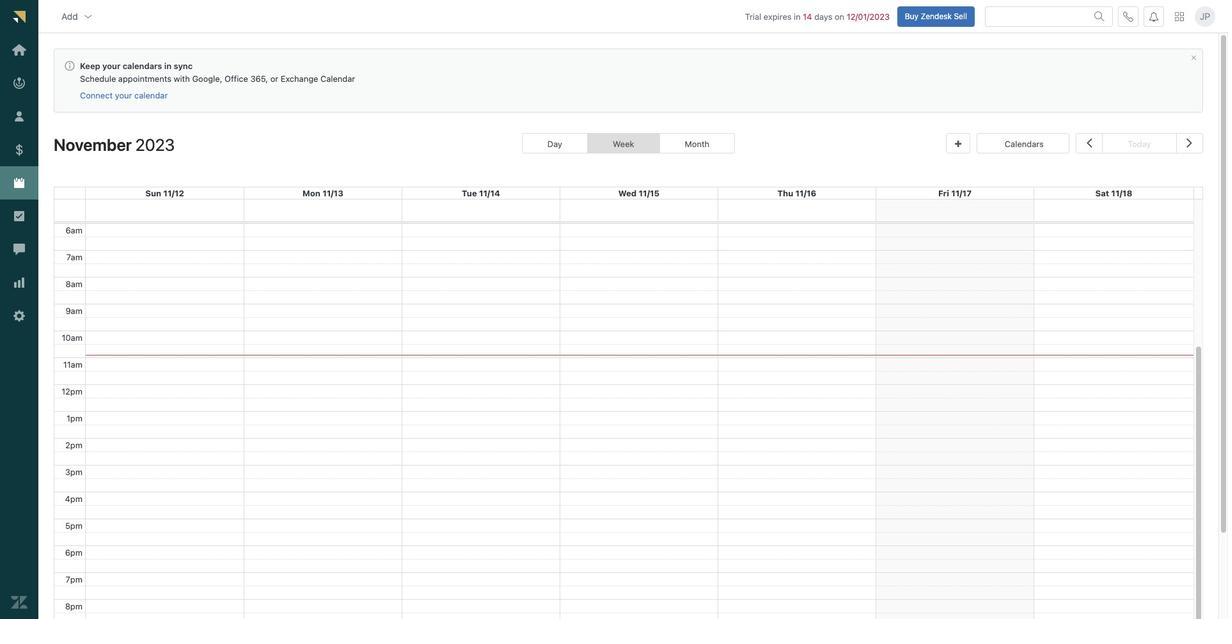 Task type: locate. For each thing, give the bounding box(es) containing it.
fri 11/17
[[939, 188, 972, 198]]

your up schedule
[[102, 61, 120, 71]]

on
[[835, 11, 845, 21]]

your inside keep your calendars in sync schedule appointments with google, office 365, or exchange calendar
[[102, 61, 120, 71]]

chevron down image
[[83, 11, 93, 21]]

in
[[794, 11, 801, 21], [164, 61, 172, 71]]

trial
[[745, 11, 762, 21]]

14
[[803, 11, 812, 21]]

0 vertical spatial your
[[102, 61, 120, 71]]

11/13
[[323, 188, 343, 198]]

11/17
[[952, 188, 972, 198]]

12pm
[[62, 386, 83, 397]]

zendesk
[[921, 11, 952, 21]]

jp
[[1200, 11, 1211, 22]]

plus image
[[955, 140, 962, 148]]

days
[[815, 11, 833, 21]]

trial expires in 14 days on 12/01/2023
[[745, 11, 890, 21]]

your inside "link"
[[115, 90, 132, 101]]

today
[[1128, 139, 1151, 149]]

in left sync
[[164, 61, 172, 71]]

in inside keep your calendars in sync schedule appointments with google, office 365, or exchange calendar
[[164, 61, 172, 71]]

your for connect
[[115, 90, 132, 101]]

1 vertical spatial in
[[164, 61, 172, 71]]

bell image
[[1149, 11, 1159, 21]]

thu 11/16
[[778, 188, 817, 198]]

week
[[613, 139, 634, 149]]

11/14
[[479, 188, 500, 198]]

11am
[[63, 359, 83, 370]]

in left 14 at right top
[[794, 11, 801, 21]]

0 horizontal spatial in
[[164, 61, 172, 71]]

zendesk products image
[[1175, 12, 1184, 21]]

sell
[[954, 11, 967, 21]]

month
[[685, 139, 710, 149]]

11/16
[[796, 188, 817, 198]]

angle right image
[[1187, 134, 1193, 151]]

calendars
[[123, 61, 162, 71]]

wed 11/15
[[619, 188, 660, 198]]

1 vertical spatial your
[[115, 90, 132, 101]]

add button
[[51, 4, 104, 29]]

tue
[[462, 188, 477, 198]]

appointments
[[118, 74, 171, 84]]

8pm
[[65, 601, 83, 612]]

add
[[61, 11, 78, 21]]

your down appointments
[[115, 90, 132, 101]]

your for keep
[[102, 61, 120, 71]]

calendar
[[321, 74, 355, 84]]

exchange
[[281, 74, 318, 84]]

office
[[225, 74, 248, 84]]

connect your calendar link
[[80, 90, 168, 101]]

your
[[102, 61, 120, 71], [115, 90, 132, 101]]

buy zendesk sell
[[905, 11, 967, 21]]

expires
[[764, 11, 792, 21]]

7am
[[66, 252, 83, 262]]

12/01/2023
[[847, 11, 890, 21]]

november
[[54, 135, 132, 154]]

10am
[[62, 333, 83, 343]]

sun
[[145, 188, 161, 198]]

1 horizontal spatial in
[[794, 11, 801, 21]]



Task type: vqa. For each thing, say whether or not it's contained in the screenshot.
4 min in the apps and integrations 'Heading'
no



Task type: describe. For each thing, give the bounding box(es) containing it.
sat 11/18
[[1096, 188, 1133, 198]]

info image
[[65, 61, 75, 71]]

4pm
[[65, 494, 83, 504]]

calls image
[[1124, 11, 1134, 21]]

or
[[270, 74, 278, 84]]

5pm
[[65, 521, 83, 531]]

3pm
[[65, 467, 83, 477]]

calendars
[[1005, 139, 1044, 149]]

fri
[[939, 188, 949, 198]]

zendesk image
[[11, 594, 28, 611]]

connect
[[80, 90, 113, 101]]

keep
[[80, 61, 100, 71]]

mon
[[303, 188, 320, 198]]

tue 11/14
[[462, 188, 500, 198]]

6pm
[[65, 548, 83, 558]]

mon 11/13
[[303, 188, 343, 198]]

day
[[548, 139, 562, 149]]

1pm
[[67, 413, 83, 423]]

thu
[[778, 188, 794, 198]]

connect your calendar
[[80, 90, 168, 101]]

wed
[[619, 188, 637, 198]]

sun 11/12
[[145, 188, 184, 198]]

sync
[[174, 61, 193, 71]]

cancel image
[[1191, 54, 1198, 61]]

calendar
[[134, 90, 168, 101]]

9am
[[66, 306, 83, 316]]

schedule
[[80, 74, 116, 84]]

google,
[[192, 74, 222, 84]]

buy zendesk sell button
[[897, 6, 975, 27]]

buy
[[905, 11, 919, 21]]

8am
[[66, 279, 83, 289]]

11/12
[[163, 188, 184, 198]]

0 vertical spatial in
[[794, 11, 801, 21]]

sat
[[1096, 188, 1110, 198]]

keep your calendars in sync schedule appointments with google, office 365, or exchange calendar
[[80, 61, 355, 84]]

6am
[[66, 225, 83, 235]]

with
[[174, 74, 190, 84]]

jp button
[[1195, 6, 1216, 27]]

november 2023
[[54, 135, 175, 154]]

11/18
[[1112, 188, 1133, 198]]

365,
[[251, 74, 268, 84]]

11/15
[[639, 188, 660, 198]]

7pm
[[66, 574, 83, 585]]

search image
[[1095, 11, 1105, 21]]

angle left image
[[1087, 134, 1093, 151]]

2pm
[[65, 440, 83, 450]]

2023
[[135, 135, 175, 154]]



